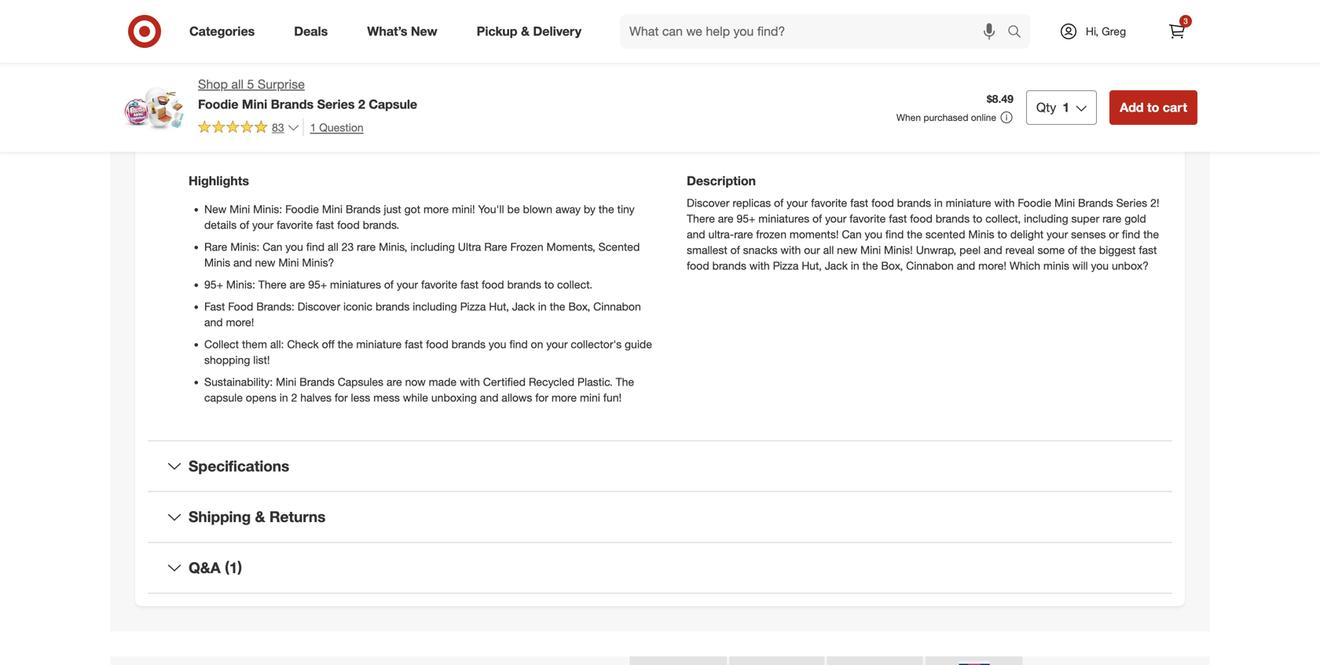 Task type: vqa. For each thing, say whether or not it's contained in the screenshot.
Featured inside the dialog
no



Task type: locate. For each thing, give the bounding box(es) containing it.
0 horizontal spatial box,
[[569, 300, 591, 314]]

food inside new mini minis: foodie mini brands just got more mini! you'll be blown away by the tiny details of your favorite fast food brands.
[[337, 218, 360, 232]]

ultra
[[458, 240, 481, 254]]

95+ down minis?
[[308, 278, 327, 292]]

0 horizontal spatial cinnabon
[[594, 300, 641, 314]]

you inside collect them all: check off the miniature fast food brands you find on your collector's guide shopping list!
[[489, 338, 507, 352]]

your
[[787, 196, 808, 210], [825, 212, 847, 226], [252, 218, 274, 232], [1047, 228, 1068, 242], [397, 278, 418, 292], [546, 338, 568, 352]]

0 horizontal spatial new
[[255, 256, 275, 270]]

1 horizontal spatial foodie
[[285, 203, 319, 216]]

and down fast
[[204, 316, 223, 330]]

1 horizontal spatial miniatures
[[759, 212, 810, 226]]

series
[[317, 97, 355, 112], [1117, 196, 1148, 210]]

minis: for there
[[226, 278, 255, 292]]

be
[[507, 203, 520, 216]]

cart
[[1163, 100, 1188, 115]]

including down 95+ minis: there are 95+ miniatures of your favorite fast food brands to collect.
[[413, 300, 457, 314]]

favorite up minis!
[[850, 212, 886, 226]]

1 horizontal spatial hut,
[[802, 259, 822, 273]]

1 right "qty" at top
[[1063, 100, 1070, 115]]

1 vertical spatial minis
[[204, 256, 230, 270]]

box,
[[881, 259, 903, 273], [569, 300, 591, 314]]

new inside 'rare minis: can you find all 23 rare minis, including ultra rare frozen moments, scented minis and new mini minis?'
[[255, 256, 275, 270]]

pizza down snacks
[[773, 259, 799, 273]]

the inside new mini minis: foodie mini brands just got more mini! you'll be blown away by the tiny details of your favorite fast food brands.
[[599, 203, 614, 216]]

more inside new mini minis: foodie mini brands just got more mini! you'll be blown away by the tiny details of your favorite fast food brands.
[[424, 203, 449, 216]]

foodie
[[198, 97, 239, 112], [1018, 196, 1052, 210], [285, 203, 319, 216]]

0 horizontal spatial miniature
[[356, 338, 402, 352]]

more down recycled at the left bottom
[[552, 391, 577, 405]]

and down certified
[[480, 391, 499, 405]]

find inside collect them all: check off the miniature fast food brands you find on your collector's guide shopping list!
[[510, 338, 528, 352]]

purchased
[[924, 111, 969, 123]]

question
[[319, 121, 364, 134]]

more! down food at left top
[[226, 316, 254, 330]]

0 horizontal spatial series
[[317, 97, 355, 112]]

0 horizontal spatial rare
[[204, 240, 227, 254]]

q&a
[[189, 559, 221, 577]]

find down gold
[[1122, 228, 1141, 242]]

can up brands:
[[263, 240, 282, 254]]

& right pickup at the left of the page
[[521, 24, 530, 39]]

food up the 23
[[337, 218, 360, 232]]

2 vertical spatial including
[[413, 300, 457, 314]]

1 horizontal spatial cinnabon
[[906, 259, 954, 273]]

food inside collect them all: check off the miniature fast food brands you find on your collector's guide shopping list!
[[426, 338, 449, 352]]

& left returns
[[255, 508, 265, 526]]

fast inside collect them all: check off the miniature fast food brands you find on your collector's guide shopping list!
[[405, 338, 423, 352]]

1 vertical spatial new
[[204, 203, 227, 216]]

categories
[[189, 24, 255, 39]]

with left the our
[[781, 244, 801, 257]]

0 horizontal spatial minis
[[204, 256, 230, 270]]

series up gold
[[1117, 196, 1148, 210]]

minis: for can
[[230, 240, 260, 254]]

foodie down the shop
[[198, 97, 239, 112]]

shopping
[[204, 354, 250, 367]]

you up certified
[[489, 338, 507, 352]]

1 horizontal spatial miniature
[[946, 196, 992, 210]]

all right the our
[[823, 244, 834, 257]]

1 horizontal spatial there
[[687, 212, 715, 226]]

pizza
[[773, 259, 799, 273], [460, 300, 486, 314]]

with up collect,
[[995, 196, 1015, 210]]

1 horizontal spatial discover
[[687, 196, 730, 210]]

are down minis?
[[290, 278, 305, 292]]

replicas
[[733, 196, 771, 210]]

fast
[[204, 300, 225, 314]]

brands inside description discover replicas of your favorite fast food brands in miniature with foodie mini brands series 2! there are 95+ miniatures of your favorite fast food brands to collect, including super rare gold and ultra-rare frozen moments! can you find the scented minis to delight your senses or find the smallest of snacks with our all new mini minis! unwrap, peel and reveal some of the biggest fast food brands with pizza hut, jack in the box, cinnabon and more! which minis will you unbox?
[[1078, 196, 1114, 210]]

brands inside shop all 5 surprise foodie mini brands series 2 capsule
[[271, 97, 314, 112]]

miniature up "capsules"
[[356, 338, 402, 352]]

and inside fast food brands: discover iconic brands including pizza hut, jack in the box, cinnabon and more!
[[204, 316, 223, 330]]

minis:
[[253, 203, 282, 216], [230, 240, 260, 254], [226, 278, 255, 292]]

1 vertical spatial jack
[[512, 300, 535, 314]]

new
[[411, 24, 438, 39], [204, 203, 227, 216]]

1 horizontal spatial 2
[[358, 97, 365, 112]]

box, down "collect."
[[569, 300, 591, 314]]

of down ultra-
[[731, 244, 740, 257]]

0 vertical spatial series
[[317, 97, 355, 112]]

0 vertical spatial including
[[1024, 212, 1069, 226]]

1 vertical spatial series
[[1117, 196, 1148, 210]]

1 vertical spatial cinnabon
[[594, 300, 641, 314]]

0 vertical spatial miniature
[[946, 196, 992, 210]]

find up minis?
[[306, 240, 325, 254]]

delivery
[[533, 24, 582, 39]]

0 vertical spatial cinnabon
[[906, 259, 954, 273]]

rare right the 23
[[357, 240, 376, 254]]

95+ up fast
[[204, 278, 223, 292]]

1 horizontal spatial new
[[837, 244, 858, 257]]

mini
[[580, 391, 600, 405]]

1 horizontal spatial for
[[535, 391, 549, 405]]

0 horizontal spatial more
[[424, 203, 449, 216]]

miniature
[[946, 196, 992, 210], [356, 338, 402, 352]]

foodie inside new mini minis: foodie mini brands just got more mini! you'll be blown away by the tiny details of your favorite fast food brands.
[[285, 203, 319, 216]]

minis
[[969, 228, 995, 242], [204, 256, 230, 270]]

&
[[521, 24, 530, 39], [255, 508, 265, 526]]

image gallery element
[[123, 0, 641, 36]]

minis inside description discover replicas of your favorite fast food brands in miniature with foodie mini brands series 2! there are 95+ miniatures of your favorite fast food brands to collect, including super rare gold and ultra-rare frozen moments! can you find the scented minis to delight your senses or find the smallest of snacks with our all new mini minis! unwrap, peel and reveal some of the biggest fast food brands with pizza hut, jack in the box, cinnabon and more! which minis will you unbox?
[[969, 228, 995, 242]]

foodie mini brands series 2 capsule, 5 of 6 image
[[123, 0, 376, 32]]

0 horizontal spatial rare
[[357, 240, 376, 254]]

check
[[287, 338, 319, 352]]

including up delight
[[1024, 212, 1069, 226]]

0 horizontal spatial pizza
[[460, 300, 486, 314]]

1 vertical spatial &
[[255, 508, 265, 526]]

for left less
[[335, 391, 348, 405]]

new right the our
[[837, 244, 858, 257]]

1 question
[[310, 121, 364, 134]]

all left 5 at the left top
[[231, 77, 244, 92]]

0 vertical spatial hut,
[[802, 259, 822, 273]]

mini left minis?
[[279, 256, 299, 270]]

there up ultra-
[[687, 212, 715, 226]]

brands
[[897, 196, 931, 210], [936, 212, 970, 226], [713, 259, 747, 273], [507, 278, 541, 292], [376, 300, 410, 314], [452, 338, 486, 352]]

senses
[[1071, 228, 1106, 242]]

hut, up certified
[[489, 300, 509, 314]]

hut, down the our
[[802, 259, 822, 273]]

jack down moments!
[[825, 259, 848, 273]]

0 vertical spatial discover
[[687, 196, 730, 210]]

$8.49
[[987, 92, 1014, 106]]

brands inside fast food brands: discover iconic brands including pizza hut, jack in the box, cinnabon and more!
[[376, 300, 410, 314]]

favorite up minis?
[[277, 218, 313, 232]]

frozen
[[510, 240, 544, 254]]

made
[[429, 376, 457, 389]]

rare down details
[[204, 240, 227, 254]]

pizza inside fast food brands: discover iconic brands including pizza hut, jack in the box, cinnabon and more!
[[460, 300, 486, 314]]

all left the 23
[[328, 240, 338, 254]]

0 horizontal spatial can
[[263, 240, 282, 254]]

box, down minis!
[[881, 259, 903, 273]]

brands up super
[[1078, 196, 1114, 210]]

1 vertical spatial pizza
[[460, 300, 486, 314]]

0 vertical spatial &
[[521, 24, 530, 39]]

with inside sustainability: mini brands capsules are now made with certified recycled plastic. the capsule opens in 2 halves for less mess while unboxing and allows for more mini fun!
[[460, 376, 480, 389]]

description discover replicas of your favorite fast food brands in miniature with foodie mini brands series 2! there are 95+ miniatures of your favorite fast food brands to collect, including super rare gold and ultra-rare frozen moments! can you find the scented minis to delight your senses or find the smallest of snacks with our all new mini minis! unwrap, peel and reveal some of the biggest fast food brands with pizza hut, jack in the box, cinnabon and more! which minis will you unbox?
[[687, 174, 1160, 273]]

pizza down ultra
[[460, 300, 486, 314]]

new up brands:
[[255, 256, 275, 270]]

jack up on
[[512, 300, 535, 314]]

2 vertical spatial are
[[387, 376, 402, 389]]

favorite
[[811, 196, 847, 210], [850, 212, 886, 226], [277, 218, 313, 232], [421, 278, 458, 292]]

1 horizontal spatial minis
[[969, 228, 995, 242]]

2 horizontal spatial foodie
[[1018, 196, 1052, 210]]

2 horizontal spatial 95+
[[737, 212, 756, 226]]

favorite up fast food brands: discover iconic brands including pizza hut, jack in the box, cinnabon and more!
[[421, 278, 458, 292]]

rare
[[204, 240, 227, 254], [484, 240, 507, 254]]

there
[[687, 212, 715, 226], [258, 278, 287, 292]]

brands up brands.
[[346, 203, 381, 216]]

greg
[[1102, 24, 1126, 38]]

new right what's
[[411, 24, 438, 39]]

0 vertical spatial jack
[[825, 259, 848, 273]]

5
[[247, 77, 254, 92]]

miniature up collect,
[[946, 196, 992, 210]]

0 horizontal spatial 2
[[291, 391, 297, 405]]

0 vertical spatial pizza
[[773, 259, 799, 273]]

of right details
[[240, 218, 249, 232]]

0 vertical spatial minis:
[[253, 203, 282, 216]]

1 vertical spatial minis:
[[230, 240, 260, 254]]

mini down 5 at the left top
[[242, 97, 267, 112]]

with
[[995, 196, 1015, 210], [781, 244, 801, 257], [750, 259, 770, 273], [460, 376, 480, 389]]

your inside new mini minis: foodie mini brands just got more mini! you'll be blown away by the tiny details of your favorite fast food brands.
[[252, 218, 274, 232]]

recycled
[[529, 376, 575, 389]]

0 vertical spatial more!
[[979, 259, 1007, 273]]

cinnabon up collector's
[[594, 300, 641, 314]]

more! down the peel
[[979, 259, 1007, 273]]

1 vertical spatial 2
[[291, 391, 297, 405]]

0 horizontal spatial jack
[[512, 300, 535, 314]]

capsules
[[338, 376, 384, 389]]

95+ inside description discover replicas of your favorite fast food brands in miniature with foodie mini brands series 2! there are 95+ miniatures of your favorite fast food brands to collect, including super rare gold and ultra-rare frozen moments! can you find the scented minis to delight your senses or find the smallest of snacks with our all new mini minis! unwrap, peel and reveal some of the biggest fast food brands with pizza hut, jack in the box, cinnabon and more! which minis will you unbox?
[[737, 212, 756, 226]]

with up unboxing
[[460, 376, 480, 389]]

shipping & returns button
[[148, 492, 1173, 543]]

0 vertical spatial minis
[[969, 228, 995, 242]]

1 vertical spatial 1
[[310, 121, 316, 134]]

2 up the question
[[358, 97, 365, 112]]

in inside fast food brands: discover iconic brands including pizza hut, jack in the box, cinnabon and more!
[[538, 300, 547, 314]]

sustainability:
[[204, 376, 273, 389]]

3 link
[[1160, 14, 1195, 49]]

all inside description discover replicas of your favorite fast food brands in miniature with foodie mini brands series 2! there are 95+ miniatures of your favorite fast food brands to collect, including super rare gold and ultra-rare frozen moments! can you find the scented minis to delight your senses or find the smallest of snacks with our all new mini minis! unwrap, peel and reveal some of the biggest fast food brands with pizza hut, jack in the box, cinnabon and more! which minis will you unbox?
[[823, 244, 834, 257]]

1 vertical spatial miniatures
[[330, 278, 381, 292]]

1 horizontal spatial are
[[387, 376, 402, 389]]

miniatures up frozen
[[759, 212, 810, 226]]

1 horizontal spatial can
[[842, 228, 862, 242]]

favorite inside new mini minis: foodie mini brands just got more mini! you'll be blown away by the tiny details of your favorite fast food brands.
[[277, 218, 313, 232]]

to right add
[[1148, 100, 1160, 115]]

1 horizontal spatial rare
[[484, 240, 507, 254]]

by
[[584, 203, 596, 216]]

for down recycled at the left bottom
[[535, 391, 549, 405]]

mini!
[[452, 203, 475, 216]]

0 vertical spatial there
[[687, 212, 715, 226]]

minis up the peel
[[969, 228, 995, 242]]

1 vertical spatial more
[[552, 391, 577, 405]]

1 vertical spatial including
[[411, 240, 455, 254]]

food
[[228, 300, 253, 314]]

2 horizontal spatial are
[[718, 212, 734, 226]]

2 vertical spatial minis:
[[226, 278, 255, 292]]

brands:
[[256, 300, 295, 314]]

1 horizontal spatial new
[[411, 24, 438, 39]]

scented
[[926, 228, 966, 242]]

q&a (1)
[[189, 559, 242, 577]]

all:
[[270, 338, 284, 352]]

more inside sustainability: mini brands capsules are now made with certified recycled plastic. the capsule opens in 2 halves for less mess while unboxing and allows for more mini fun!
[[552, 391, 577, 405]]

rare up snacks
[[734, 228, 753, 242]]

& inside 'shipping & returns' dropdown button
[[255, 508, 265, 526]]

1 vertical spatial discover
[[298, 300, 340, 314]]

will
[[1073, 259, 1088, 273]]

1 horizontal spatial jack
[[825, 259, 848, 273]]

and
[[687, 228, 706, 242], [984, 244, 1003, 257], [233, 256, 252, 270], [957, 259, 976, 273], [204, 316, 223, 330], [480, 391, 499, 405]]

minis,
[[379, 240, 407, 254]]

1 vertical spatial are
[[290, 278, 305, 292]]

can right moments!
[[842, 228, 862, 242]]

you up minis?
[[286, 240, 303, 254]]

hut, inside fast food brands: discover iconic brands including pizza hut, jack in the box, cinnabon and more!
[[489, 300, 509, 314]]

0 vertical spatial 1
[[1063, 100, 1070, 115]]

discover down description in the right top of the page
[[687, 196, 730, 210]]

hi,
[[1086, 24, 1099, 38]]

0 horizontal spatial there
[[258, 278, 287, 292]]

& inside pickup & delivery 'link'
[[521, 24, 530, 39]]

0 horizontal spatial all
[[231, 77, 244, 92]]

0 horizontal spatial more!
[[226, 316, 254, 330]]

are inside description discover replicas of your favorite fast food brands in miniature with foodie mini brands series 2! there are 95+ miniatures of your favorite fast food brands to collect, including super rare gold and ultra-rare frozen moments! can you find the scented minis to delight your senses or find the smallest of snacks with our all new mini minis! unwrap, peel and reveal some of the biggest fast food brands with pizza hut, jack in the box, cinnabon and more! which minis will you unbox?
[[718, 212, 734, 226]]

1 horizontal spatial series
[[1117, 196, 1148, 210]]

including inside description discover replicas of your favorite fast food brands in miniature with foodie mini brands series 2! there are 95+ miniatures of your favorite fast food brands to collect, including super rare gold and ultra-rare frozen moments! can you find the scented minis to delight your senses or find the smallest of snacks with our all new mini minis! unwrap, peel and reveal some of the biggest fast food brands with pizza hut, jack in the box, cinnabon and more! which minis will you unbox?
[[1024, 212, 1069, 226]]

rare up or
[[1103, 212, 1122, 226]]

are up ultra-
[[718, 212, 734, 226]]

can inside 'rare minis: can you find all 23 rare minis, including ultra rare frozen moments, scented minis and new mini minis?'
[[263, 240, 282, 254]]

1 horizontal spatial all
[[328, 240, 338, 254]]

cinnabon inside description discover replicas of your favorite fast food brands in miniature with foodie mini brands series 2! there are 95+ miniatures of your favorite fast food brands to collect, including super rare gold and ultra-rare frozen moments! can you find the scented minis to delight your senses or find the smallest of snacks with our all new mini minis! unwrap, peel and reveal some of the biggest fast food brands with pizza hut, jack in the box, cinnabon and more! which minis will you unbox?
[[906, 259, 954, 273]]

1 vertical spatial miniature
[[356, 338, 402, 352]]

can
[[842, 228, 862, 242], [263, 240, 282, 254]]

1 horizontal spatial &
[[521, 24, 530, 39]]

just
[[384, 203, 401, 216]]

discover up the off
[[298, 300, 340, 314]]

& for shipping
[[255, 508, 265, 526]]

details
[[204, 218, 237, 232]]

box, inside description discover replicas of your favorite fast food brands in miniature with foodie mini brands series 2! there are 95+ miniatures of your favorite fast food brands to collect, including super rare gold and ultra-rare frozen moments! can you find the scented minis to delight your senses or find the smallest of snacks with our all new mini minis! unwrap, peel and reveal some of the biggest fast food brands with pizza hut, jack in the box, cinnabon and more! which minis will you unbox?
[[881, 259, 903, 273]]

0 horizontal spatial for
[[335, 391, 348, 405]]

2 left halves
[[291, 391, 297, 405]]

minis: inside 'rare minis: can you find all 23 rare minis, including ultra rare frozen moments, scented minis and new mini minis?'
[[230, 240, 260, 254]]

all inside shop all 5 surprise foodie mini brands series 2 capsule
[[231, 77, 244, 92]]

0 horizontal spatial discover
[[298, 300, 340, 314]]

95+
[[737, 212, 756, 226], [204, 278, 223, 292], [308, 278, 327, 292]]

1 left the question
[[310, 121, 316, 134]]

brands inside new mini minis: foodie mini brands just got more mini! you'll be blown away by the tiny details of your favorite fast food brands.
[[346, 203, 381, 216]]

1 horizontal spatial more
[[552, 391, 577, 405]]

including down new mini minis: foodie mini brands just got more mini! you'll be blown away by the tiny details of your favorite fast food brands.
[[411, 240, 455, 254]]

in
[[934, 196, 943, 210], [851, 259, 860, 273], [538, 300, 547, 314], [280, 391, 288, 405]]

mini left minis!
[[861, 244, 881, 257]]

1 vertical spatial hut,
[[489, 300, 509, 314]]

0 horizontal spatial 1
[[310, 121, 316, 134]]

are
[[718, 212, 734, 226], [290, 278, 305, 292], [387, 376, 402, 389]]

foodie up minis?
[[285, 203, 319, 216]]

food down fast food brands: discover iconic brands including pizza hut, jack in the box, cinnabon and more!
[[426, 338, 449, 352]]

2 rare from the left
[[484, 240, 507, 254]]

qty 1
[[1037, 100, 1070, 115]]

fast food brands: discover iconic brands including pizza hut, jack in the box, cinnabon and more!
[[204, 300, 641, 330]]

discover inside description discover replicas of your favorite fast food brands in miniature with foodie mini brands series 2! there are 95+ miniatures of your favorite fast food brands to collect, including super rare gold and ultra-rare frozen moments! can you find the scented minis to delight your senses or find the smallest of snacks with our all new mini minis! unwrap, peel and reveal some of the biggest fast food brands with pizza hut, jack in the box, cinnabon and more! which minis will you unbox?
[[687, 196, 730, 210]]

0 horizontal spatial new
[[204, 203, 227, 216]]

are up mess
[[387, 376, 402, 389]]

1 horizontal spatial more!
[[979, 259, 1007, 273]]

you
[[865, 228, 883, 242], [286, 240, 303, 254], [1091, 259, 1109, 273], [489, 338, 507, 352]]

miniatures up iconic
[[330, 278, 381, 292]]

0 vertical spatial miniatures
[[759, 212, 810, 226]]

1 horizontal spatial box,
[[881, 259, 903, 273]]

find left on
[[510, 338, 528, 352]]

of down minis,
[[384, 278, 394, 292]]

1 horizontal spatial pizza
[[773, 259, 799, 273]]

advertisement region
[[110, 657, 1210, 666]]

minis down details
[[204, 256, 230, 270]]

rare
[[1103, 212, 1122, 226], [734, 228, 753, 242], [357, 240, 376, 254]]

2 inside sustainability: mini brands capsules are now made with certified recycled plastic. the capsule opens in 2 halves for less mess while unboxing and allows for more mini fun!
[[291, 391, 297, 405]]

0 horizontal spatial foodie
[[198, 97, 239, 112]]

1 horizontal spatial 95+
[[308, 278, 327, 292]]

more right got at the top left
[[424, 203, 449, 216]]

new up details
[[204, 203, 227, 216]]

0 vertical spatial box,
[[881, 259, 903, 273]]

2 for from the left
[[535, 391, 549, 405]]

to left collect,
[[973, 212, 983, 226]]

2 horizontal spatial all
[[823, 244, 834, 257]]

0 horizontal spatial hut,
[[489, 300, 509, 314]]

less
[[351, 391, 370, 405]]

collect them all: check off the miniature fast food brands you find on your collector's guide shopping list!
[[204, 338, 652, 367]]

there up brands:
[[258, 278, 287, 292]]

1 horizontal spatial 1
[[1063, 100, 1070, 115]]

cinnabon down 'unwrap,'
[[906, 259, 954, 273]]

0 vertical spatial 2
[[358, 97, 365, 112]]

the
[[599, 203, 614, 216], [907, 228, 923, 242], [1144, 228, 1159, 242], [1081, 244, 1096, 257], [863, 259, 878, 273], [550, 300, 565, 314], [338, 338, 353, 352]]

now
[[405, 376, 426, 389]]

0 vertical spatial are
[[718, 212, 734, 226]]

of
[[774, 196, 784, 210], [813, 212, 822, 226], [240, 218, 249, 232], [731, 244, 740, 257], [1068, 244, 1078, 257], [384, 278, 394, 292]]

0 horizontal spatial &
[[255, 508, 265, 526]]

cinnabon inside fast food brands: discover iconic brands including pizza hut, jack in the box, cinnabon and more!
[[594, 300, 641, 314]]

1 vertical spatial more!
[[226, 316, 254, 330]]

and up smallest
[[687, 228, 706, 242]]

find up minis!
[[886, 228, 904, 242]]

2 horizontal spatial rare
[[1103, 212, 1122, 226]]

including
[[1024, 212, 1069, 226], [411, 240, 455, 254], [413, 300, 457, 314]]

jack inside description discover replicas of your favorite fast food brands in miniature with foodie mini brands series 2! there are 95+ miniatures of your favorite fast food brands to collect, including super rare gold and ultra-rare frozen moments! can you find the scented minis to delight your senses or find the smallest of snacks with our all new mini minis! unwrap, peel and reveal some of the biggest fast food brands with pizza hut, jack in the box, cinnabon and more! which minis will you unbox?
[[825, 259, 848, 273]]

brands up halves
[[300, 376, 335, 389]]

2
[[358, 97, 365, 112], [291, 391, 297, 405]]

box, inside fast food brands: discover iconic brands including pizza hut, jack in the box, cinnabon and more!
[[569, 300, 591, 314]]

the inside collect them all: check off the miniature fast food brands you find on your collector's guide shopping list!
[[338, 338, 353, 352]]

0 vertical spatial more
[[424, 203, 449, 216]]

0 vertical spatial new
[[411, 24, 438, 39]]

more
[[424, 203, 449, 216], [552, 391, 577, 405]]

miniatures
[[759, 212, 810, 226], [330, 278, 381, 292]]

1 vertical spatial box,
[[569, 300, 591, 314]]



Task type: describe. For each thing, give the bounding box(es) containing it.
1 horizontal spatial rare
[[734, 228, 753, 242]]

with down snacks
[[750, 259, 770, 273]]

super
[[1072, 212, 1100, 226]]

while
[[403, 391, 428, 405]]

mini inside 'rare minis: can you find all 23 rare minis, including ultra rare frozen moments, scented minis and new mini minis?'
[[279, 256, 299, 270]]

collect
[[204, 338, 239, 352]]

brands inside collect them all: check off the miniature fast food brands you find on your collector's guide shopping list!
[[452, 338, 486, 352]]

favorite up moments!
[[811, 196, 847, 210]]

unbox?
[[1112, 259, 1149, 273]]

2 inside shop all 5 surprise foodie mini brands series 2 capsule
[[358, 97, 365, 112]]

23
[[342, 240, 354, 254]]

and down the peel
[[957, 259, 976, 273]]

capsule
[[204, 391, 243, 405]]

hi, greg
[[1086, 24, 1126, 38]]

what's new link
[[354, 14, 457, 49]]

What can we help you find? suggestions appear below search field
[[620, 14, 1012, 49]]

add to cart
[[1120, 100, 1188, 115]]

miniature inside collect them all: check off the miniature fast food brands you find on your collector's guide shopping list!
[[356, 338, 402, 352]]

minis: inside new mini minis: foodie mini brands just got more mini! you'll be blown away by the tiny details of your favorite fast food brands.
[[253, 203, 282, 216]]

plastic.
[[578, 376, 613, 389]]

fast inside new mini minis: foodie mini brands just got more mini! you'll be blown away by the tiny details of your favorite fast food brands.
[[316, 218, 334, 232]]

moments!
[[790, 228, 839, 242]]

food up the scented
[[910, 212, 933, 226]]

in inside sustainability: mini brands capsules are now made with certified recycled plastic. the capsule opens in 2 halves for less mess while unboxing and allows for more mini fun!
[[280, 391, 288, 405]]

brands.
[[363, 218, 399, 232]]

snacks
[[743, 244, 778, 257]]

mini inside shop all 5 surprise foodie mini brands series 2 capsule
[[242, 97, 267, 112]]

all inside 'rare minis: can you find all 23 rare minis, including ultra rare frozen moments, scented minis and new mini minis?'
[[328, 240, 338, 254]]

deals
[[294, 24, 328, 39]]

can inside description discover replicas of your favorite fast food brands in miniature with foodie mini brands series 2! there are 95+ miniatures of your favorite fast food brands to collect, including super rare gold and ultra-rare frozen moments! can you find the scented minis to delight your senses or find the smallest of snacks with our all new mini minis! unwrap, peel and reveal some of the biggest fast food brands with pizza hut, jack in the box, cinnabon and more! which minis will you unbox?
[[842, 228, 862, 242]]

categories link
[[176, 14, 274, 49]]

shop
[[198, 77, 228, 92]]

deals link
[[281, 14, 348, 49]]

pickup & delivery link
[[463, 14, 601, 49]]

mini inside sustainability: mini brands capsules are now made with certified recycled plastic. the capsule opens in 2 halves for less mess while unboxing and allows for more mini fun!
[[276, 376, 297, 389]]

moments,
[[547, 240, 596, 254]]

you inside 'rare minis: can you find all 23 rare minis, including ultra rare frozen moments, scented minis and new mini minis?'
[[286, 240, 303, 254]]

are inside sustainability: mini brands capsules are now made with certified recycled plastic. the capsule opens in 2 halves for less mess while unboxing and allows for more mini fun!
[[387, 376, 402, 389]]

brands inside sustainability: mini brands capsules are now made with certified recycled plastic. the capsule opens in 2 halves for less mess while unboxing and allows for more mini fun!
[[300, 376, 335, 389]]

allows
[[502, 391, 532, 405]]

to left "collect."
[[544, 278, 554, 292]]

of up the will
[[1068, 244, 1078, 257]]

mini up details
[[230, 203, 250, 216]]

your inside collect them all: check off the miniature fast food brands you find on your collector's guide shopping list!
[[546, 338, 568, 352]]

pickup
[[477, 24, 518, 39]]

description
[[687, 174, 756, 189]]

list!
[[253, 354, 270, 367]]

some
[[1038, 244, 1065, 257]]

& for pickup
[[521, 24, 530, 39]]

when
[[897, 111, 921, 123]]

jack inside fast food brands: discover iconic brands including pizza hut, jack in the box, cinnabon and more!
[[512, 300, 535, 314]]

0 horizontal spatial miniatures
[[330, 278, 381, 292]]

away
[[556, 203, 581, 216]]

fun!
[[603, 391, 622, 405]]

95+ minis: there are 95+ miniatures of your favorite fast food brands to collect.
[[204, 278, 593, 292]]

q&a (1) button
[[148, 543, 1173, 593]]

to inside 'button'
[[1148, 100, 1160, 115]]

new inside new mini minis: foodie mini brands just got more mini! you'll be blown away by the tiny details of your favorite fast food brands.
[[204, 203, 227, 216]]

including inside 'rare minis: can you find all 23 rare minis, including ultra rare frozen moments, scented minis and new mini minis?'
[[411, 240, 455, 254]]

1 for from the left
[[335, 391, 348, 405]]

miniature inside description discover replicas of your favorite fast food brands in miniature with foodie mini brands series 2! there are 95+ miniatures of your favorite fast food brands to collect, including super rare gold and ultra-rare frozen moments! can you find the scented minis to delight your senses or find the smallest of snacks with our all new mini minis! unwrap, peel and reveal some of the biggest fast food brands with pizza hut, jack in the box, cinnabon and more! which minis will you unbox?
[[946, 196, 992, 210]]

of up moments!
[[813, 212, 822, 226]]

series inside description discover replicas of your favorite fast food brands in miniature with foodie mini brands series 2! there are 95+ miniatures of your favorite fast food brands to collect, including super rare gold and ultra-rare frozen moments! can you find the scented minis to delight your senses or find the smallest of snacks with our all new mini minis! unwrap, peel and reveal some of the biggest fast food brands with pizza hut, jack in the box, cinnabon and more! which minis will you unbox?
[[1117, 196, 1148, 210]]

rare inside 'rare minis: can you find all 23 rare minis, including ultra rare frozen moments, scented minis and new mini minis?'
[[357, 240, 376, 254]]

search
[[1001, 25, 1038, 41]]

frozen
[[756, 228, 787, 242]]

foodie inside shop all 5 surprise foodie mini brands series 2 capsule
[[198, 97, 239, 112]]

scented
[[599, 240, 640, 254]]

got
[[404, 203, 421, 216]]

the inside fast food brands: discover iconic brands including pizza hut, jack in the box, cinnabon and more!
[[550, 300, 565, 314]]

minis!
[[884, 244, 913, 257]]

highlights
[[189, 174, 249, 189]]

1 question link
[[303, 119, 364, 137]]

2!
[[1151, 196, 1160, 210]]

delight
[[1011, 228, 1044, 242]]

miniatures inside description discover replicas of your favorite fast food brands in miniature with foodie mini brands series 2! there are 95+ miniatures of your favorite fast food brands to collect, including super rare gold and ultra-rare frozen moments! can you find the scented minis to delight your senses or find the smallest of snacks with our all new mini minis! unwrap, peel and reveal some of the biggest fast food brands with pizza hut, jack in the box, cinnabon and more! which minis will you unbox?
[[759, 212, 810, 226]]

minis inside 'rare minis: can you find all 23 rare minis, including ultra rare frozen moments, scented minis and new mini minis?'
[[204, 256, 230, 270]]

food down the you'll
[[482, 278, 504, 292]]

rare minis: can you find all 23 rare minis, including ultra rare frozen moments, scented minis and new mini minis?
[[204, 240, 640, 270]]

search button
[[1001, 14, 1038, 52]]

iconic
[[343, 300, 373, 314]]

food down smallest
[[687, 259, 709, 273]]

sustainability: mini brands capsules are now made with certified recycled plastic. the capsule opens in 2 halves for less mess while unboxing and allows for more mini fun!
[[204, 376, 634, 405]]

shipping
[[189, 508, 251, 526]]

mini up super
[[1055, 196, 1075, 210]]

halves
[[300, 391, 332, 405]]

tiny
[[617, 203, 635, 216]]

including inside fast food brands: discover iconic brands including pizza hut, jack in the box, cinnabon and more!
[[413, 300, 457, 314]]

details
[[189, 133, 238, 151]]

1 vertical spatial there
[[258, 278, 287, 292]]

returns
[[269, 508, 326, 526]]

online
[[971, 111, 997, 123]]

qty
[[1037, 100, 1057, 115]]

new inside description discover replicas of your favorite fast food brands in miniature with foodie mini brands series 2! there are 95+ miniatures of your favorite fast food brands to collect, including super rare gold and ultra-rare frozen moments! can you find the scented minis to delight your senses or find the smallest of snacks with our all new mini minis! unwrap, peel and reveal some of the biggest fast food brands with pizza hut, jack in the box, cinnabon and more! which minis will you unbox?
[[837, 244, 858, 257]]

mini up the 23
[[322, 203, 343, 216]]

and right the peel
[[984, 244, 1003, 257]]

on
[[531, 338, 543, 352]]

more! inside fast food brands: discover iconic brands including pizza hut, jack in the box, cinnabon and more!
[[226, 316, 254, 330]]

0 horizontal spatial are
[[290, 278, 305, 292]]

guide
[[625, 338, 652, 352]]

there inside description discover replicas of your favorite fast food brands in miniature with foodie mini brands series 2! there are 95+ miniatures of your favorite fast food brands to collect, including super rare gold and ultra-rare frozen moments! can you find the scented minis to delight your senses or find the smallest of snacks with our all new mini minis! unwrap, peel and reveal some of the biggest fast food brands with pizza hut, jack in the box, cinnabon and more! which minis will you unbox?
[[687, 212, 715, 226]]

smallest
[[687, 244, 728, 257]]

1 rare from the left
[[204, 240, 227, 254]]

specifications button
[[148, 442, 1173, 492]]

specifications
[[189, 457, 289, 475]]

surprise
[[258, 77, 305, 92]]

series inside shop all 5 surprise foodie mini brands series 2 capsule
[[317, 97, 355, 112]]

hut, inside description discover replicas of your favorite fast food brands in miniature with foodie mini brands series 2! there are 95+ miniatures of your favorite fast food brands to collect, including super rare gold and ultra-rare frozen moments! can you find the scented minis to delight your senses or find the smallest of snacks with our all new mini minis! unwrap, peel and reveal some of the biggest fast food brands with pizza hut, jack in the box, cinnabon and more! which minis will you unbox?
[[802, 259, 822, 273]]

discover inside fast food brands: discover iconic brands including pizza hut, jack in the box, cinnabon and more!
[[298, 300, 340, 314]]

pickup & delivery
[[477, 24, 582, 39]]

pizza inside description discover replicas of your favorite fast food brands in miniature with foodie mini brands series 2! there are 95+ miniatures of your favorite fast food brands to collect, including super rare gold and ultra-rare frozen moments! can you find the scented minis to delight your senses or find the smallest of snacks with our all new mini minis! unwrap, peel and reveal some of the biggest fast food brands with pizza hut, jack in the box, cinnabon and more! which minis will you unbox?
[[773, 259, 799, 273]]

you'll
[[478, 203, 504, 216]]

unboxing
[[431, 391, 477, 405]]

and inside sustainability: mini brands capsules are now made with certified recycled plastic. the capsule opens in 2 halves for less mess while unboxing and allows for more mini fun!
[[480, 391, 499, 405]]

0 horizontal spatial 95+
[[204, 278, 223, 292]]

foodie inside description discover replicas of your favorite fast food brands in miniature with foodie mini brands series 2! there are 95+ miniatures of your favorite fast food brands to collect, including super rare gold and ultra-rare frozen moments! can you find the scented minis to delight your senses or find the smallest of snacks with our all new mini minis! unwrap, peel and reveal some of the biggest fast food brands with pizza hut, jack in the box, cinnabon and more! which minis will you unbox?
[[1018, 196, 1052, 210]]

you right moments!
[[865, 228, 883, 242]]

them
[[242, 338, 267, 352]]

you right the will
[[1091, 259, 1109, 273]]

mess
[[373, 391, 400, 405]]

unwrap,
[[916, 244, 957, 257]]

our
[[804, 244, 820, 257]]

shipping & returns
[[189, 508, 326, 526]]

peel
[[960, 244, 981, 257]]

new mini minis: foodie mini brands just got more mini! you'll be blown away by the tiny details of your favorite fast food brands.
[[204, 203, 635, 232]]

of right replicas
[[774, 196, 784, 210]]

and inside 'rare minis: can you find all 23 rare minis, including ultra rare frozen moments, scented minis and new mini minis?'
[[233, 256, 252, 270]]

off
[[322, 338, 335, 352]]

or
[[1109, 228, 1119, 242]]

opens
[[246, 391, 277, 405]]

food up minis!
[[872, 196, 894, 210]]

3
[[1184, 16, 1188, 26]]

collect,
[[986, 212, 1021, 226]]

find inside 'rare minis: can you find all 23 rare minis, including ultra rare frozen moments, scented minis and new mini minis?'
[[306, 240, 325, 254]]

(1)
[[225, 559, 242, 577]]

of inside new mini minis: foodie mini brands just got more mini! you'll be blown away by the tiny details of your favorite fast food brands.
[[240, 218, 249, 232]]

when purchased online
[[897, 111, 997, 123]]

certified
[[483, 376, 526, 389]]

reveal
[[1006, 244, 1035, 257]]

83
[[272, 120, 284, 134]]

collector's
[[571, 338, 622, 352]]

shop all 5 surprise foodie mini brands series 2 capsule
[[198, 77, 417, 112]]

sponsored
[[1151, 3, 1198, 15]]

to down collect,
[[998, 228, 1007, 242]]

add to cart button
[[1110, 90, 1198, 125]]

more! inside description discover replicas of your favorite fast food brands in miniature with foodie mini brands series 2! there are 95+ miniatures of your favorite fast food brands to collect, including super rare gold and ultra-rare frozen moments! can you find the scented minis to delight your senses or find the smallest of snacks with our all new mini minis! unwrap, peel and reveal some of the biggest fast food brands with pizza hut, jack in the box, cinnabon and more! which minis will you unbox?
[[979, 259, 1007, 273]]

details button
[[148, 117, 1173, 167]]

image of foodie mini brands series 2 capsule image
[[123, 75, 185, 138]]



